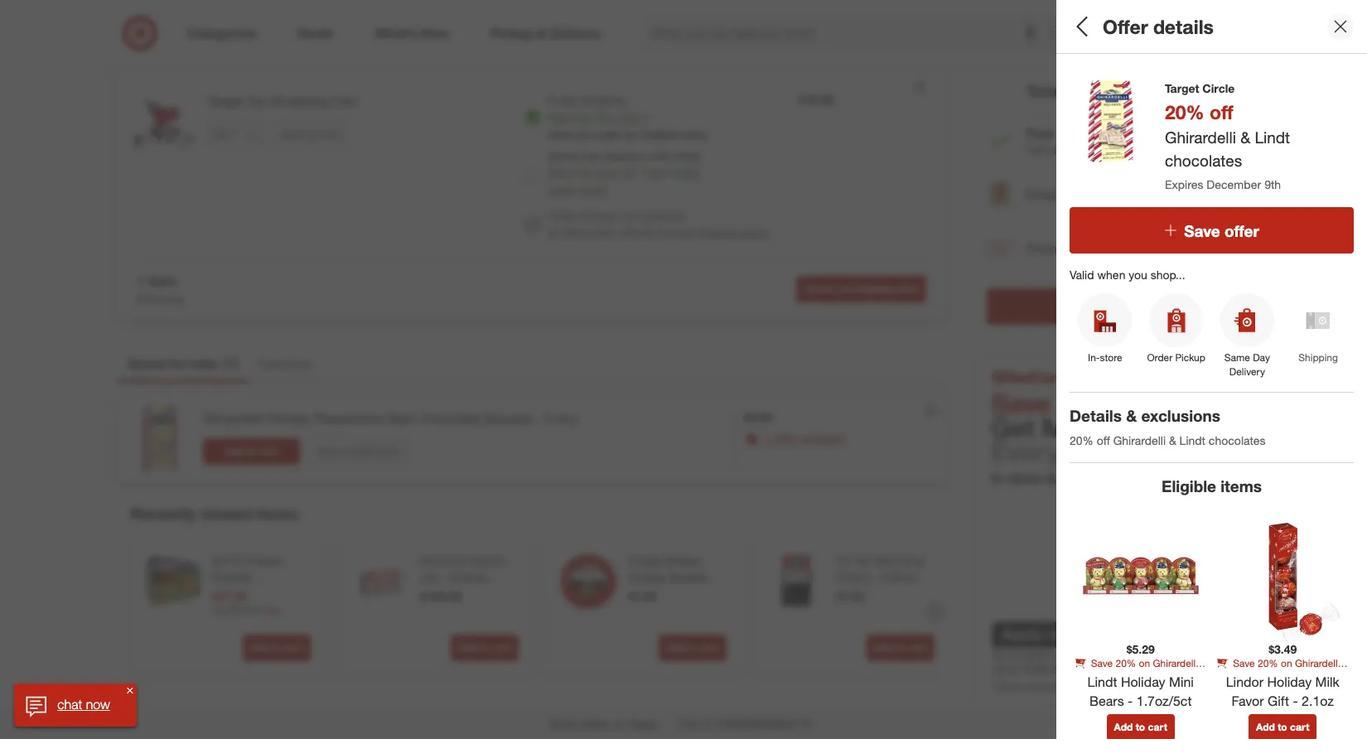 Task type: describe. For each thing, give the bounding box(es) containing it.
free shipping with $35 orders* (exclusions apply)
[[1027, 125, 1208, 156]]

save 20% on ghirardelli & lindt chocolates button
[[1103, 117, 1307, 155]]

add to cart button down 0.84oz on the right of page
[[867, 635, 935, 661]]

details
[[1070, 407, 1122, 426]]

$19.99
[[800, 93, 834, 107]]

1 horizontal spatial by
[[625, 128, 636, 141]]

shipping inside free shipping with $35 orders* (exclusions apply)
[[1058, 125, 1112, 141]]

change store button
[[698, 224, 768, 241]]

chat
[[57, 696, 82, 713]]

lindor
[[1227, 674, 1264, 691]]

horizons
[[420, 603, 466, 617]]

ghirardelli holiday peppermint bark chocolate squares - 5.4oz
[[203, 411, 578, 427]]

to down sale
[[272, 641, 281, 654]]

1 for offer
[[764, 431, 771, 445]]

$53.95
[[1204, 81, 1251, 100]]

day for same day delivery
[[1254, 352, 1271, 364]]

change
[[698, 225, 739, 239]]

offer for 1 offer available
[[774, 431, 798, 445]]

shipping for item
[[856, 283, 896, 295]]

✕ button
[[123, 684, 136, 697]]

add to cart for add to cart button underneath 0.84oz on the right of page
[[874, 641, 928, 654]]

2 horizontal spatial items
[[1221, 477, 1263, 496]]

robotic
[[212, 570, 253, 584]]

orders*
[[1075, 142, 1113, 156]]

& inside save 20% on ghirardelli & lindt chocolates not applied
[[1257, 118, 1266, 134]]

cart inside target toy shopping cart link
[[332, 93, 358, 109]]

check for check out all
[[1078, 298, 1118, 315]]

now
[[85, 696, 109, 713]]

1 horizontal spatial 1
[[227, 355, 235, 372]]

based
[[1040, 51, 1074, 65]]

add to cart button down sale
[[243, 635, 311, 661]]

item inside 1 item shipping
[[149, 273, 176, 289]]

1 horizontal spatial store
[[1101, 352, 1123, 364]]

chocolates inside target circle 20% off ghirardelli & lindt chocolates expires december 9th
[[1166, 151, 1243, 170]]

out for shipping
[[837, 283, 853, 295]]

free
[[1027, 125, 1055, 141]]

promo code
[[1027, 240, 1100, 257]]

saved for later ( 1 )
[[128, 355, 238, 372]]

ghirardelli inside ghirardelli holiday peppermint bark chocolate squares - 5.4oz link
[[203, 411, 263, 427]]

estimated taxes based on 28204
[[1027, 30, 1126, 65]]

9th
[[1265, 178, 1282, 192]]

animal
[[450, 570, 486, 584]]

save inside save 20% on ghirardelli & lindt chocolates not applied
[[1103, 118, 1134, 134]]

estimated
[[1027, 30, 1087, 46]]

bubba
[[666, 553, 701, 567]]

holiday for lindor
[[1268, 674, 1312, 691]]

promotions
[[1116, 15, 1220, 38]]

aloha
[[472, 620, 501, 634]]

lindt holiday mini bears - 1.7oz/5ct
[[1088, 674, 1195, 710]]

ghirardelli up mini
[[1154, 658, 1199, 670]]

thu,
[[595, 111, 618, 125]]

add for add to cart button below the 2oz
[[666, 641, 685, 654]]

you inside dialog
[[1129, 268, 1148, 282]]

favorites link
[[248, 348, 322, 383]]

0.84oz
[[883, 570, 917, 584]]

lindt inside target circle 20% off ghirardelli & lindt chocolates expires december 9th
[[1256, 127, 1291, 147]]

valid when you shop...
[[1070, 268, 1186, 282]]

shop...
[[1151, 268, 1186, 282]]

hubba
[[628, 553, 663, 567]]

tac
[[855, 553, 873, 567]]

similar
[[344, 445, 373, 458]]

to down bubble
[[688, 641, 697, 654]]

out for all
[[1122, 298, 1142, 315]]

add to cart button down '1.7oz/5ct'
[[1107, 715, 1175, 739]]

off inside target circle 20% off ghirardelli & lindt chocolates expires december 9th
[[1210, 100, 1234, 124]]

20% down $5.29
[[1116, 658, 1137, 670]]

2 as from the left
[[624, 166, 636, 180]]

1.7oz/5ct
[[1137, 693, 1193, 710]]

- inside the tic tac mint sour cherry - 0.84oz $1.00
[[875, 570, 880, 584]]

more
[[581, 182, 608, 196]]

same for same day delivery with shipt get it as soon as 11am today learn more
[[548, 149, 578, 163]]

bubble
[[671, 570, 708, 584]]

recently viewed items
[[130, 504, 298, 523]]

target circle 20% off ghirardelli & lindt chocolates expires december 9th
[[1166, 81, 1291, 192]]

save inside button
[[1185, 221, 1221, 240]]

sour
[[902, 553, 926, 567]]

same for same day delivery
[[1225, 352, 1251, 364]]

ghirardelli holiday peppermint bark chocolate squares - 5.4oz image
[[127, 407, 193, 473]]

lindor holiday milk favor gift - 2.1oz image
[[1217, 510, 1350, 642]]

add to cart for add to cart button below the 2oz
[[666, 641, 720, 654]]

ghirardelli holiday peppermint bark chocolate squares - 5.4oz list item
[[117, 397, 948, 483]]

in-
[[1089, 352, 1101, 364]]

$35
[[1054, 142, 1072, 156]]

valid
[[1070, 268, 1095, 282]]

learn
[[548, 182, 578, 196]]

recently
[[130, 504, 196, 523]]

target toy shopping cart link
[[207, 92, 499, 111]]

5.4oz
[[545, 411, 578, 427]]

item promotions dialog
[[1057, 0, 1368, 739]]

day
[[559, 93, 578, 107]]

items for shop similar items
[[375, 445, 400, 458]]

lite
[[420, 570, 439, 584]]

check out all button
[[987, 288, 1251, 325]]

crossing:
[[420, 587, 470, 601]]

with
[[650, 149, 671, 163]]

on inside "estimated taxes based on 28204"
[[1077, 51, 1090, 65]]

$37.09 reg $52.99 sale
[[212, 589, 282, 616]]

gift
[[1268, 693, 1290, 710]]

favor
[[1232, 693, 1265, 710]]

save 20% on ghirardelli & lindt chocolates for mini
[[1092, 658, 1208, 683]]

1 horizontal spatial target
[[627, 717, 659, 731]]

sale
[[262, 604, 282, 616]]

20% inside save 20% on ghirardelli & lindt chocolates not applied
[[1138, 118, 1165, 134]]

on down $3.49
[[1282, 658, 1293, 670]]

$52.99
[[230, 604, 259, 616]]

ghirardelli inside save 20% on ghirardelli & lindt chocolates not applied
[[1188, 118, 1253, 134]]

chocolates inside "details & exclusions 20% off ghirardelli & lindt chocolates"
[[1209, 434, 1266, 448]]

day for same day delivery with shipt get it as soon as 11am today learn more
[[582, 149, 601, 163]]

add to cart button down the gift
[[1249, 715, 1318, 739]]

target promotion image image
[[1070, 80, 1152, 162]]

ghirardelli up milk
[[1296, 658, 1341, 670]]

tape
[[628, 587, 653, 601]]

pickup for order pickup not available at manhattan herald square change store
[[581, 209, 616, 223]]

tic tac mint sour cherry - 0.84oz link
[[836, 553, 932, 586]]

cherry
[[836, 570, 872, 584]]

$199.99 add to cart
[[420, 589, 512, 654]]

- inside lindor holiday milk favor gift - 2.1oz
[[1294, 693, 1299, 710]]

shop similar items button
[[310, 439, 407, 465]]

check out shipping item button
[[797, 276, 927, 303]]

to inside ghirardelli holiday peppermint bark chocolate squares - 5.4oz list item
[[247, 445, 256, 458]]

for for save
[[306, 127, 318, 140]]

target redcard save 5% get more every day. in store & online. apply now for a credit or debit redcard. *some restrictions apply. image
[[974, 355, 1263, 708]]

on down $5.29
[[1140, 658, 1151, 670]]

chocolates down $3.49
[[1272, 670, 1320, 683]]

delivery for same day delivery with shipt get it as soon as 11am today learn more
[[605, 149, 646, 163]]

shop similar items
[[318, 445, 400, 458]]

email
[[1027, 187, 1060, 203]]

shipt
[[674, 149, 701, 163]]

to down '1.7oz/5ct'
[[1136, 721, 1146, 734]]

lindor holiday milk favor gift - 2.1oz
[[1227, 674, 1340, 710]]

check out shipping item
[[804, 283, 919, 295]]

add to cart for add to cart button under the gift
[[1257, 721, 1310, 734]]

1 as from the left
[[580, 166, 592, 180]]

add for add to cart button underneath '1.7oz/5ct'
[[1115, 721, 1134, 734]]

when inside 2-day shipping get it by thu, dec 7 when you order by 12:00pm today
[[548, 128, 574, 141]]

off inside "details & exclusions 20% off ghirardelli & lindt chocolates"
[[1097, 434, 1111, 448]]

cart inside $199.99 add to cart
[[492, 641, 512, 654]]

bears
[[1090, 693, 1125, 710]]

save for later button
[[274, 121, 347, 147]]

same day delivery with shipt get it as soon as 11am today learn more
[[548, 149, 701, 196]]

cart # 102000663384719
[[679, 717, 812, 731]]

chocolates up '1.7oz/5ct'
[[1129, 670, 1178, 683]]

20% inside "details & exclusions 20% off ghirardelli & lindt chocolates"
[[1070, 434, 1094, 448]]

add inside $199.99 add to cart
[[458, 641, 477, 654]]

28204
[[1093, 51, 1126, 65]]

all pro passer robotic quarterback
[[212, 553, 284, 601]]

$199.99
[[420, 589, 461, 603]]

message
[[1097, 187, 1151, 203]]



Task type: vqa. For each thing, say whether or not it's contained in the screenshot.
chat now Button
yes



Task type: locate. For each thing, give the bounding box(es) containing it.
shop
[[318, 445, 341, 458], [550, 717, 577, 731]]

for right saved
[[170, 355, 187, 372]]

2 vertical spatial offer
[[774, 431, 798, 445]]

holiday up '1.7oz/5ct'
[[1122, 674, 1166, 691]]

at inside "order pickup not available at manhattan herald square change store"
[[548, 225, 558, 239]]

0 vertical spatial shipping
[[581, 93, 626, 107]]

0 vertical spatial order
[[548, 209, 578, 223]]

20% up the (exclusions at the top right
[[1138, 118, 1165, 134]]

0 vertical spatial you
[[577, 128, 594, 141]]

1 horizontal spatial check
[[1078, 298, 1118, 315]]

& inside target circle 20% off ghirardelli & lindt chocolates expires december 9th
[[1241, 127, 1251, 147]]

nintendo switch lite - animal crossing: new horizons bundle - isabelle's aloha edition image
[[352, 553, 410, 611], [352, 553, 410, 611]]

day inside same day delivery
[[1254, 352, 1271, 364]]

1 vertical spatial store
[[1101, 352, 1123, 364]]

1 horizontal spatial you
[[1129, 268, 1148, 282]]

1 horizontal spatial as
[[624, 166, 636, 180]]

lindt inside save 20% on ghirardelli & lindt chocolates not applied
[[1270, 118, 1302, 134]]

at right not available option
[[548, 225, 558, 239]]

add to cart for add to cart button over viewed
[[225, 445, 278, 458]]

cart
[[332, 93, 358, 109], [679, 717, 701, 731]]

shop left similar
[[318, 445, 341, 458]]

shop inside button
[[318, 445, 341, 458]]

order down 'learn'
[[548, 209, 578, 223]]

store down check out all "button"
[[1101, 352, 1123, 364]]

0 vertical spatial today
[[681, 128, 708, 141]]

2 horizontal spatial target
[[1166, 81, 1200, 95]]

items
[[375, 445, 400, 458], [1221, 477, 1263, 496], [257, 504, 298, 523]]

0 horizontal spatial when
[[548, 128, 574, 141]]

to
[[247, 445, 256, 458], [272, 641, 281, 654], [480, 641, 489, 654], [688, 641, 697, 654], [896, 641, 906, 654], [1136, 721, 1146, 734], [1278, 721, 1288, 734]]

cart inside ghirardelli holiday peppermint bark chocolate squares - 5.4oz list item
[[259, 445, 278, 458]]

add to cart for add to cart button underneath sale
[[250, 641, 303, 654]]

get
[[548, 111, 567, 125], [548, 166, 567, 180]]

target inside target circle 20% off ghirardelli & lindt chocolates expires december 9th
[[1166, 81, 1200, 95]]

chocolates up expires
[[1166, 151, 1243, 170]]

holiday inside lindor holiday milk favor gift - 2.1oz
[[1268, 674, 1312, 691]]

order down "all"
[[1148, 352, 1173, 364]]

eligible
[[1162, 477, 1217, 496]]

get up 'learn'
[[548, 166, 567, 180]]

0 vertical spatial shop
[[318, 445, 341, 458]]

add up viewed
[[225, 445, 244, 458]]

get inside same day delivery with shipt get it as soon as 11am today learn more
[[548, 166, 567, 180]]

delivery for same day delivery
[[1230, 366, 1266, 378]]

save down the shopping
[[281, 127, 303, 140]]

today inside same day delivery with shipt get it as soon as 11am today learn more
[[671, 166, 701, 180]]

all pro passer robotic quarterback image
[[144, 553, 202, 611], [144, 553, 202, 611]]

order for order pickup not available at manhattan herald square change store
[[548, 209, 578, 223]]

chat now
[[57, 696, 109, 713]]

1 it from the top
[[570, 111, 577, 125]]

add to cart inside ghirardelli holiday peppermint bark chocolate squares - 5.4oz list item
[[225, 445, 278, 458]]

available inside "order pickup not available at manhattan herald square change store"
[[640, 209, 685, 223]]

add to cart button
[[203, 439, 300, 465], [243, 635, 311, 661], [451, 635, 519, 661], [659, 635, 727, 661], [867, 635, 935, 661], [1107, 715, 1175, 739], [1249, 715, 1318, 739]]

cart down all pro passer robotic quarterback link
[[284, 641, 303, 654]]

0 horizontal spatial off
[[1097, 434, 1111, 448]]

later left (
[[191, 355, 219, 372]]

save up the orders*
[[1103, 118, 1134, 134]]

- inside ghirardelli holiday peppermint bark chocolate squares - 5.4oz link
[[537, 411, 542, 427]]

0 vertical spatial day
[[582, 149, 601, 163]]

nintendo switch lite - animal crossing: new horizons bundle - isabelle's aloha edition link
[[420, 553, 516, 650]]

1 get from the top
[[548, 111, 567, 125]]

$1.29
[[628, 589, 657, 603]]

for down the shopping
[[306, 127, 318, 140]]

1 inside 1 item shipping
[[138, 273, 145, 289]]

later down target toy shopping cart link
[[320, 127, 340, 140]]

for inside button
[[306, 127, 318, 140]]

cart
[[259, 445, 278, 458], [284, 641, 303, 654], [492, 641, 512, 654], [700, 641, 720, 654], [908, 641, 928, 654], [1149, 721, 1168, 734], [1291, 721, 1310, 734]]

target for 20%
[[1166, 81, 1200, 95]]

ghirardelli down exclusions
[[1114, 434, 1166, 448]]

saved
[[128, 355, 166, 372]]

you inside 2-day shipping get it by thu, dec 7 when you order by 12:00pm today
[[577, 128, 594, 141]]

1 horizontal spatial save 20% on ghirardelli & lindt chocolates
[[1234, 658, 1350, 683]]

1 vertical spatial off
[[1097, 434, 1111, 448]]

0 vertical spatial when
[[548, 128, 574, 141]]

ghirardelli down )
[[203, 411, 263, 427]]

item inside check out shipping item button
[[899, 283, 919, 295]]

order for order pickup
[[1148, 352, 1173, 364]]

not
[[620, 209, 636, 223]]

add down bears
[[1115, 721, 1134, 734]]

0 vertical spatial later
[[320, 127, 340, 140]]

it inside same day delivery with shipt get it as soon as 11am today learn more
[[570, 166, 577, 180]]

same right order pickup in the right top of the page
[[1225, 352, 1251, 364]]

2 horizontal spatial 1
[[764, 431, 771, 445]]

1 vertical spatial cart
[[679, 717, 701, 731]]

learn more button
[[548, 181, 608, 198]]

add inside ghirardelli holiday peppermint bark chocolate squares - 5.4oz list item
[[225, 445, 244, 458]]

cart for add to cart button below the 2oz
[[700, 641, 720, 654]]

hubba bubba holiday bubble tape - 2oz link
[[628, 553, 724, 601]]

0 horizontal spatial by
[[580, 111, 592, 125]]

1 horizontal spatial at
[[614, 717, 624, 731]]

same inside same day delivery with shipt get it as soon as 11am today learn more
[[548, 149, 578, 163]]

holiday for ghirardelli
[[267, 411, 311, 427]]

item promotions
[[1070, 15, 1220, 38]]

0 vertical spatial delivery
[[605, 149, 646, 163]]

0 horizontal spatial delivery
[[605, 149, 646, 163]]

item
[[1070, 15, 1111, 38]]

items for recently viewed items
[[257, 504, 298, 523]]

it up learn more button
[[570, 166, 577, 180]]

1 horizontal spatial delivery
[[1230, 366, 1266, 378]]

delivery inside same day delivery with shipt get it as soon as 11am today learn more
[[605, 149, 646, 163]]

0 horizontal spatial shipping
[[581, 93, 626, 107]]

dialog containing offer details
[[1057, 0, 1368, 739]]

0 horizontal spatial day
[[582, 149, 601, 163]]

add to cart button up viewed
[[203, 439, 300, 465]]

1 vertical spatial today
[[671, 166, 701, 180]]

)
[[235, 355, 238, 372]]

cart for add to cart button underneath sale
[[284, 641, 303, 654]]

get inside 2-day shipping get it by thu, dec 7 when you order by 12:00pm today
[[548, 111, 567, 125]]

holiday inside the lindt holiday mini bears - 1.7oz/5ct
[[1122, 674, 1166, 691]]

day inside same day delivery with shipt get it as soon as 11am today learn more
[[582, 149, 601, 163]]

off down $53.95
[[1210, 100, 1234, 124]]

chat now button
[[14, 684, 136, 727]]

holiday up the gift
[[1268, 674, 1312, 691]]

- right lite
[[443, 570, 447, 584]]

cart for add to cart button underneath 0.84oz on the right of page
[[908, 641, 928, 654]]

it inside 2-day shipping get it by thu, dec 7 when you order by 12:00pm today
[[570, 111, 577, 125]]

out inside check out all "button"
[[1122, 298, 1142, 315]]

when right the valid
[[1098, 268, 1126, 282]]

20% up apply)
[[1166, 100, 1205, 124]]

squares
[[484, 411, 533, 427]]

target right "safely"
[[627, 717, 659, 731]]

add to cart for add to cart button underneath '1.7oz/5ct'
[[1115, 721, 1168, 734]]

pickup for order pickup
[[1176, 352, 1206, 364]]

- down mint on the right of page
[[875, 570, 880, 584]]

0 horizontal spatial item
[[149, 273, 176, 289]]

0 horizontal spatial pickup
[[581, 209, 616, 223]]

save 20% on ghirardelli & lindt chocolates for milk
[[1234, 658, 1350, 683]]

0 horizontal spatial items
[[257, 504, 298, 523]]

1 vertical spatial for
[[170, 355, 187, 372]]

save up lindor
[[1234, 658, 1256, 670]]

ghirardelli holiday peppermint bark chocolate squares - 5.4oz link
[[203, 410, 578, 429]]

today
[[681, 128, 708, 141], [671, 166, 701, 180]]

shipping inside check out shipping item button
[[856, 283, 896, 295]]

today inside 2-day shipping get it by thu, dec 7 when you order by 12:00pm today
[[681, 128, 708, 141]]

0 horizontal spatial cart
[[332, 93, 358, 109]]

offer
[[1103, 15, 1149, 38]]

milk
[[1316, 674, 1340, 691]]

1 horizontal spatial available
[[801, 431, 846, 445]]

- right bears
[[1128, 693, 1134, 710]]

not
[[1103, 155, 1122, 169]]

later for save for later
[[320, 127, 340, 140]]

add to cart button down aloha
[[451, 635, 519, 661]]

later
[[320, 127, 340, 140], [191, 355, 219, 372]]

2 horizontal spatial available
[[1123, 80, 1188, 99]]

cart item ready to fulfill group
[[118, 72, 947, 261]]

0 vertical spatial out
[[837, 283, 853, 295]]

december
[[1207, 178, 1262, 192]]

shipping
[[581, 93, 626, 107], [1058, 125, 1112, 141], [856, 283, 896, 295]]

chocolates up the applied
[[1103, 136, 1173, 153]]

cart up recently viewed items
[[259, 445, 278, 458]]

add to cart down the gift
[[1257, 721, 1310, 734]]

you left shop...
[[1129, 268, 1148, 282]]

as
[[580, 166, 592, 180], [624, 166, 636, 180]]

shopping
[[271, 93, 328, 109]]

save up bears
[[1092, 658, 1114, 670]]

0 vertical spatial at
[[548, 225, 558, 239]]

cart down aloha
[[492, 641, 512, 654]]

2.1oz
[[1302, 693, 1335, 710]]

details
[[1154, 15, 1214, 38]]

hubba bubba holiday bubble tape - 2oz
[[628, 553, 708, 601]]

available
[[1123, 80, 1188, 99], [640, 209, 685, 223], [801, 431, 846, 445]]

check inside check out shipping item button
[[804, 283, 835, 295]]

a
[[1063, 187, 1070, 203]]

dialog
[[1057, 0, 1368, 739]]

by left thu,
[[580, 111, 592, 125]]

1 horizontal spatial offer
[[1083, 80, 1118, 99]]

you left the order
[[577, 128, 594, 141]]

save 20% on ghirardelli & lindt chocolates down $3.49
[[1234, 658, 1350, 683]]

items inside button
[[375, 445, 400, 458]]

ghirardelli down $53.95
[[1188, 118, 1253, 134]]

1 save 20% on ghirardelli & lindt chocolates from the left
[[1092, 658, 1208, 683]]

later inside button
[[320, 127, 340, 140]]

save for later
[[281, 127, 340, 140]]

2 vertical spatial 1
[[764, 431, 771, 445]]

holiday inside list item
[[267, 411, 311, 427]]

1 vertical spatial day
[[1254, 352, 1271, 364]]

add down aloha
[[458, 641, 477, 654]]

at right "safely"
[[614, 717, 624, 731]]

save inside button
[[281, 127, 303, 140]]

$1.00
[[836, 589, 865, 603]]

1 horizontal spatial shipping
[[856, 283, 896, 295]]

add to cart down '1.7oz/5ct'
[[1115, 721, 1168, 734]]

it
[[570, 111, 577, 125], [570, 166, 577, 180]]

add down the gift
[[1257, 721, 1276, 734]]

shop for shop similar items
[[318, 445, 341, 458]]

12:00pm
[[639, 128, 678, 141]]

1 horizontal spatial pickup
[[1176, 352, 1206, 364]]

$37.09
[[212, 589, 247, 603]]

0 vertical spatial get
[[548, 111, 567, 125]]

target left toy
[[207, 93, 244, 109]]

1 vertical spatial get
[[548, 166, 567, 180]]

add to cart button down the 2oz
[[659, 635, 727, 661]]

store right change on the top
[[742, 225, 768, 239]]

2 vertical spatial shipping
[[856, 283, 896, 295]]

lindt inside the lindt holiday mini bears - 1.7oz/5ct
[[1088, 674, 1118, 691]]

nintendo switch lite - animal crossing: new horizons bundle - isabelle's aloha edition
[[420, 553, 514, 650]]

1 item shipping
[[138, 273, 184, 306]]

holiday inside hubba bubba holiday bubble tape - 2oz
[[628, 570, 667, 584]]

available inside item promotions dialog
[[1123, 80, 1188, 99]]

1 for item
[[138, 273, 145, 289]]

offer for save offer
[[1225, 221, 1260, 240]]

to down 0.84oz on the right of page
[[896, 641, 906, 654]]

pickup inside "order pickup not available at manhattan herald square change store"
[[581, 209, 616, 223]]

offer available
[[1079, 80, 1188, 99]]

eligible items
[[1162, 477, 1263, 496]]

mini
[[1170, 674, 1195, 691]]

20% inside target circle 20% off ghirardelli & lindt chocolates expires december 9th
[[1166, 100, 1205, 124]]

save 20% on ghirardelli & lindt chocolates down $5.29
[[1092, 658, 1208, 683]]

None radio
[[525, 108, 542, 125], [525, 166, 542, 183], [525, 108, 542, 125], [525, 166, 542, 183]]

What can we help you find? suggestions appear below search field
[[642, 15, 1055, 51]]

store inside "order pickup not available at manhattan herald square change store"
[[742, 225, 768, 239]]

on up apply)
[[1169, 118, 1185, 134]]

cart down '1.7oz/5ct'
[[1149, 721, 1168, 734]]

shop for shop safely at target
[[550, 717, 577, 731]]

chat now dialog
[[14, 684, 136, 727]]

1 horizontal spatial order
[[1148, 352, 1173, 364]]

0 horizontal spatial target
[[207, 93, 244, 109]]

it down day
[[570, 111, 577, 125]]

when down 2-
[[548, 128, 574, 141]]

chocolates
[[1103, 136, 1173, 153], [1166, 151, 1243, 170], [1209, 434, 1266, 448], [1129, 670, 1178, 683], [1272, 670, 1320, 683]]

on left 28204
[[1077, 51, 1090, 65]]

save offer button
[[1070, 207, 1355, 254]]

1 horizontal spatial shop
[[550, 717, 577, 731]]

add to cart down sale
[[250, 641, 303, 654]]

same day delivery
[[1225, 352, 1271, 378]]

0 horizontal spatial out
[[837, 283, 853, 295]]

target inside cart item ready to fulfill group
[[207, 93, 244, 109]]

bark
[[388, 411, 415, 427]]

tic tac mint sour cherry - 0.84oz $1.00
[[836, 553, 926, 603]]

0 vertical spatial check
[[804, 283, 835, 295]]

offer inside button
[[1225, 221, 1260, 240]]

0 vertical spatial for
[[306, 127, 318, 140]]

add for add to cart button underneath 0.84oz on the right of page
[[874, 641, 893, 654]]

- left '5.4oz'
[[537, 411, 542, 427]]

1 horizontal spatial cart
[[679, 717, 701, 731]]

for for saved
[[170, 355, 187, 372]]

2 save 20% on ghirardelli & lindt chocolates from the left
[[1234, 658, 1350, 683]]

#
[[704, 717, 711, 731]]

to down aloha
[[480, 641, 489, 654]]

2 get from the top
[[548, 166, 567, 180]]

1 vertical spatial you
[[1129, 268, 1148, 282]]

chocolate
[[419, 411, 480, 427]]

add for add to cart button under the gift
[[1257, 721, 1276, 734]]

20% down $3.49
[[1258, 658, 1279, 670]]

to up viewed
[[247, 445, 256, 458]]

save left add button
[[1185, 221, 1221, 240]]

1 horizontal spatial later
[[320, 127, 340, 140]]

1 vertical spatial shop
[[550, 717, 577, 731]]

isabelle's
[[420, 620, 469, 634]]

get down 2-
[[548, 111, 567, 125]]

0 horizontal spatial same
[[548, 149, 578, 163]]

20% down details
[[1070, 434, 1094, 448]]

cart down 2.1oz on the right
[[1291, 721, 1310, 734]]

manhattan
[[561, 225, 617, 239]]

0 horizontal spatial store
[[742, 225, 768, 239]]

check for check out shipping item
[[804, 283, 835, 295]]

1 vertical spatial 1
[[227, 355, 235, 372]]

lindt inside "details & exclusions 20% off ghirardelli & lindt chocolates"
[[1180, 434, 1206, 448]]

available inside "button"
[[801, 431, 846, 445]]

1 vertical spatial available
[[640, 209, 685, 223]]

2 it from the top
[[570, 166, 577, 180]]

1 vertical spatial at
[[614, 717, 624, 731]]

ghirardelli up expires
[[1166, 127, 1237, 147]]

shop left "safely"
[[550, 717, 577, 731]]

all
[[1146, 298, 1161, 315]]

0 vertical spatial store
[[742, 225, 768, 239]]

to down the gift
[[1278, 721, 1288, 734]]

add down the 2oz
[[666, 641, 685, 654]]

1 horizontal spatial out
[[1122, 298, 1142, 315]]

add down december
[[1226, 240, 1250, 256]]

0 horizontal spatial check
[[804, 283, 835, 295]]

square
[[657, 225, 695, 239]]

shop safely at target
[[550, 717, 659, 731]]

ghirardelli
[[1188, 118, 1253, 134], [1166, 127, 1237, 147], [203, 411, 263, 427], [1114, 434, 1166, 448], [1154, 658, 1199, 670], [1296, 658, 1341, 670]]

favorites
[[258, 355, 312, 372]]

check inside check out all "button"
[[1078, 298, 1118, 315]]

- right bundle
[[509, 603, 514, 617]]

shipping inside 2-day shipping get it by thu, dec 7 when you order by 12:00pm today
[[581, 93, 626, 107]]

add to cart down 0.84oz on the right of page
[[874, 641, 928, 654]]

lindt holiday mini bears - 1.7oz/5ct image
[[1075, 510, 1208, 642]]

0 horizontal spatial you
[[577, 128, 594, 141]]

- inside the lindt holiday mini bears - 1.7oz/5ct
[[1128, 693, 1134, 710]]

pro
[[228, 553, 246, 567]]

0 vertical spatial offer
[[1083, 80, 1118, 99]]

holiday down the favorites link
[[267, 411, 311, 427]]

offer inside item promotions dialog
[[1083, 80, 1118, 99]]

2 horizontal spatial shipping
[[1058, 125, 1112, 141]]

(exclusions
[[1116, 142, 1174, 156]]

ghirardelli inside "details & exclusions 20% off ghirardelli & lindt chocolates"
[[1114, 434, 1166, 448]]

in-store
[[1089, 352, 1123, 364]]

chocolates inside save 20% on ghirardelli & lindt chocolates not applied
[[1103, 136, 1173, 153]]

later for saved for later ( 1 )
[[191, 355, 219, 372]]

to inside $199.99 add to cart
[[480, 641, 489, 654]]

- right the gift
[[1294, 693, 1299, 710]]

shipping for get
[[581, 93, 626, 107]]

0 vertical spatial off
[[1210, 100, 1234, 124]]

0 horizontal spatial as
[[580, 166, 592, 180]]

0 vertical spatial pickup
[[581, 209, 616, 223]]

shipping inside dialog
[[1299, 352, 1339, 364]]

add for add to cart button over viewed
[[225, 445, 244, 458]]

1 vertical spatial same
[[1225, 352, 1251, 364]]

same inside same day delivery
[[1225, 352, 1251, 364]]

cart for add to cart button underneath '1.7oz/5ct'
[[1149, 721, 1168, 734]]

2 vertical spatial available
[[801, 431, 846, 445]]

same up 'learn'
[[548, 149, 578, 163]]

exclusions
[[1142, 407, 1221, 426]]

as right soon
[[624, 166, 636, 180]]

store
[[742, 225, 768, 239], [1101, 352, 1123, 364]]

1 horizontal spatial item
[[899, 283, 919, 295]]

hubba bubba holiday bubble tape - 2oz image
[[560, 553, 618, 611], [560, 553, 618, 611]]

cart left #
[[679, 717, 701, 731]]

0 horizontal spatial shop
[[318, 445, 341, 458]]

order inside "order pickup not available at manhattan herald square change store"
[[548, 209, 578, 223]]

shipping
[[1040, 7, 1086, 21], [174, 33, 240, 52], [138, 291, 184, 306], [1299, 352, 1339, 364]]

offer inside "button"
[[774, 431, 798, 445]]

0 vertical spatial it
[[570, 111, 577, 125]]

apply)
[[1177, 142, 1208, 156]]

quarterback
[[212, 587, 278, 601]]

chocolates up 'eligible items'
[[1209, 434, 1266, 448]]

target toy shopping cart image
[[131, 92, 197, 158]]

check out all
[[1078, 298, 1161, 315]]

0 vertical spatial available
[[1123, 80, 1188, 99]]

cart for add to cart button under the gift
[[1291, 721, 1310, 734]]

0 horizontal spatial offer
[[774, 431, 798, 445]]

0 vertical spatial 1
[[138, 273, 145, 289]]

on inside save 20% on ghirardelli & lindt chocolates not applied
[[1169, 118, 1185, 134]]

1 horizontal spatial for
[[306, 127, 318, 140]]

- inside hubba bubba holiday bubble tape - 2oz
[[656, 587, 661, 601]]

1 horizontal spatial when
[[1098, 268, 1126, 282]]

(
[[223, 355, 227, 372]]

1 horizontal spatial off
[[1210, 100, 1234, 124]]

out inside check out shipping item button
[[837, 283, 853, 295]]

0 horizontal spatial available
[[640, 209, 685, 223]]

1 vertical spatial when
[[1098, 268, 1126, 282]]

1 vertical spatial items
[[1221, 477, 1263, 496]]

0 vertical spatial by
[[580, 111, 592, 125]]

by down 'dec'
[[625, 128, 636, 141]]

items right similar
[[375, 445, 400, 458]]

cart for add to cart button over viewed
[[259, 445, 278, 458]]

2 horizontal spatial offer
[[1225, 221, 1260, 240]]

lindt
[[1270, 118, 1302, 134], [1256, 127, 1291, 147], [1180, 434, 1206, 448], [1104, 670, 1127, 683], [1247, 670, 1269, 683], [1088, 674, 1118, 691]]

items right eligible
[[1221, 477, 1263, 496]]

0 vertical spatial cart
[[332, 93, 358, 109]]

1 offer available button
[[764, 431, 846, 447]]

1 vertical spatial shipping
[[1058, 125, 1112, 141]]

1 vertical spatial it
[[570, 166, 577, 180]]

1 vertical spatial delivery
[[1230, 366, 1266, 378]]

0 horizontal spatial at
[[548, 225, 558, 239]]

1 horizontal spatial items
[[375, 445, 400, 458]]

same
[[548, 149, 578, 163], [1225, 352, 1251, 364]]

1 vertical spatial check
[[1078, 298, 1118, 315]]

holiday for lindt
[[1122, 674, 1166, 691]]

add for add to cart button underneath sale
[[250, 641, 269, 654]]

save offer
[[1185, 221, 1260, 240]]

today up shipt
[[681, 128, 708, 141]]

target for shopping
[[207, 93, 244, 109]]

tic tac mint sour cherry - 0.84oz image
[[768, 553, 827, 611], [768, 553, 827, 611]]

as up more
[[580, 166, 592, 180]]

tic
[[836, 553, 852, 567]]

not available radio
[[525, 216, 542, 233]]

offer
[[1083, 80, 1118, 99], [1225, 221, 1260, 240], [774, 431, 798, 445]]

- left the 2oz
[[656, 587, 661, 601]]

target left circle
[[1166, 81, 1200, 95]]

ghirardelli inside target circle 20% off ghirardelli & lindt chocolates expires december 9th
[[1166, 127, 1237, 147]]

1 vertical spatial later
[[191, 355, 219, 372]]

reg
[[212, 604, 227, 616]]

1 inside "button"
[[764, 431, 771, 445]]

1 horizontal spatial day
[[1254, 352, 1271, 364]]

pickup up manhattan
[[581, 209, 616, 223]]

pickup left same day delivery
[[1176, 352, 1206, 364]]

delivery inside same day delivery
[[1230, 366, 1266, 378]]

cart right the shopping
[[332, 93, 358, 109]]

out
[[837, 283, 853, 295], [1122, 298, 1142, 315]]

add to cart down the 2oz
[[666, 641, 720, 654]]

0 horizontal spatial 1
[[138, 273, 145, 289]]

0 vertical spatial same
[[548, 149, 578, 163]]



